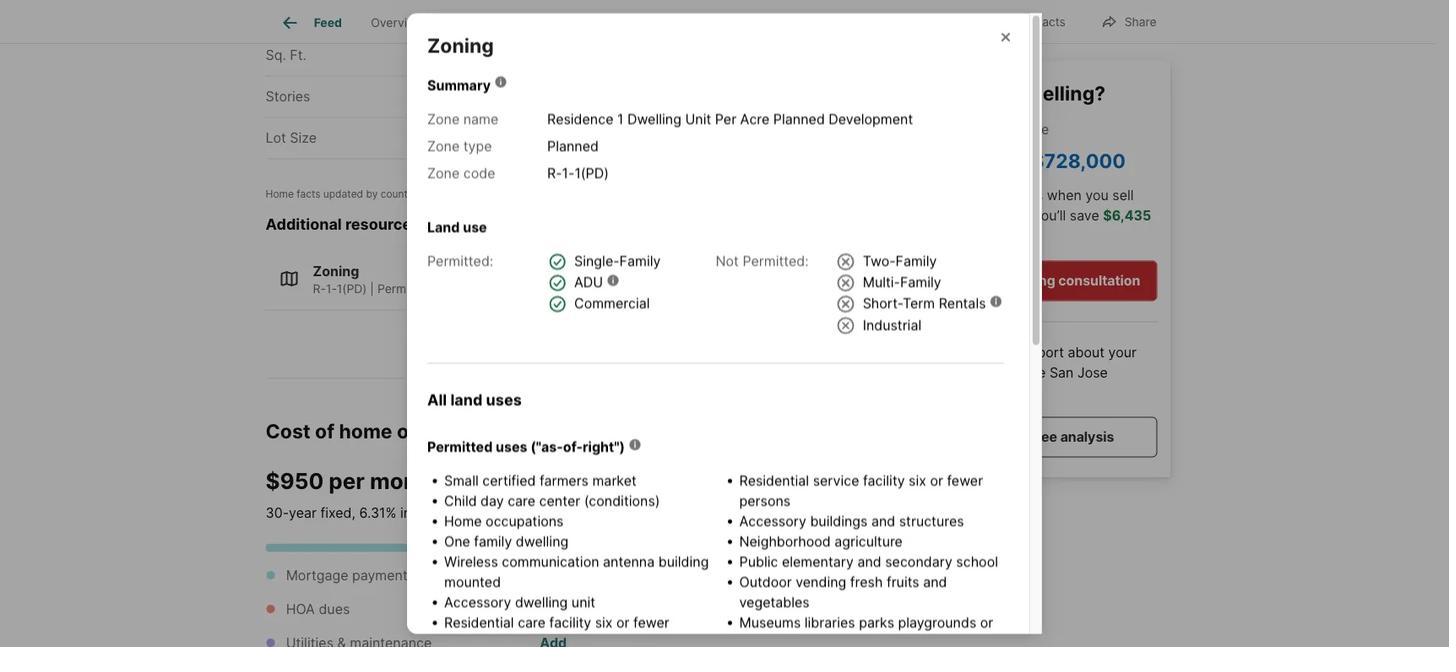 Task type: vqa. For each thing, say whether or not it's contained in the screenshot.
Beds
no



Task type: describe. For each thing, give the bounding box(es) containing it.
("as-
[[531, 438, 563, 454]]

and down secondary in the bottom of the page
[[924, 573, 948, 590]]

customize
[[726, 505, 797, 521]]

persons inside residential service facility six or fewer persons accessory buildings and structures neighborhood agriculture public elementary and secondary school outdoor vending fresh fruits and vegetables museums libraries parks playgrounds or community centers publicly operated
[[740, 492, 791, 508]]

2 tab from the left
[[556, 3, 682, 43]]

zone for zone name
[[427, 110, 460, 127]]

zoning element
[[427, 13, 514, 58]]

a for request
[[1021, 429, 1029, 445]]

property taxes
[[600, 567, 693, 584]]

persons inside small certified farmers market child day care center (conditions) home occupations one family dwelling wireless communication antenna building mounted accessory dwelling unit residential care facility six or fewer persons
[[444, 634, 496, 647]]

single- inside permitted land uses element
[[574, 253, 620, 269]]

6.31%
[[359, 505, 397, 521]]

request
[[964, 429, 1018, 445]]

0 horizontal spatial planned
[[547, 137, 599, 154]]

neighborhood
[[740, 533, 831, 549]]

residence
[[547, 110, 614, 127]]

free
[[1032, 429, 1058, 445]]

buildings
[[811, 512, 868, 529]]

school
[[957, 553, 999, 569]]

industrial
[[863, 316, 922, 333]]

farmers
[[540, 472, 589, 488]]

size
[[290, 130, 317, 146]]

jose
[[1078, 364, 1108, 381]]

hoa
[[286, 601, 315, 618]]

0 horizontal spatial home
[[339, 420, 393, 443]]

not permitted land uses element
[[716, 250, 1040, 335]]

1(pd) inside zoning name, type, and code element
[[575, 164, 609, 181]]

zone type
[[427, 137, 492, 154]]

$950 per month
[[266, 468, 440, 494]]

dwelling
[[628, 110, 682, 127]]

family for single-
[[620, 253, 661, 269]]

your
[[1109, 344, 1137, 361]]

san jose
[[1050, 364, 1108, 381]]

home inside "get an in-depth report about your home value and the"
[[920, 364, 956, 381]]

r- inside zoning r-1-1(pd) | permitted: single-family, adu, commercial
[[313, 281, 326, 296]]

in-
[[966, 344, 984, 361]]

facts
[[1036, 15, 1066, 29]]

customize calculations
[[726, 505, 881, 521]]

1- inside zoning r-1-1(pd) | permitted: single-family, adu, commercial
[[326, 281, 337, 296]]

add
[[540, 601, 567, 618]]

fewer inside small certified farmers market child day care center (conditions) home occupations one family dwelling wireless communication antenna building mounted accessory dwelling unit residential care facility six or fewer persons
[[634, 614, 670, 630]]

1- inside zoning name, type, and code element
[[562, 164, 575, 181]]

$6,435
[[1104, 207, 1152, 224]]

libraries
[[805, 614, 856, 630]]

additional
[[266, 215, 342, 234]]

land use
[[427, 218, 487, 235]]

3 tab from the left
[[682, 3, 782, 43]]

of for per
[[315, 420, 335, 443]]

0 vertical spatial dwelling
[[516, 533, 569, 549]]

six inside small certified farmers market child day care center (conditions) home occupations one family dwelling wireless communication antenna building mounted accessory dwelling unit residential care facility six or fewer persons
[[595, 614, 613, 630]]

zone name
[[427, 110, 499, 127]]

cost of home ownership
[[266, 420, 497, 443]]

land
[[427, 218, 460, 235]]

$612,000 – $728,000
[[920, 148, 1126, 172]]

homeowners'
[[600, 601, 687, 618]]

feed link
[[280, 13, 342, 33]]

fruits
[[887, 573, 920, 590]]

depth
[[984, 344, 1021, 361]]

payment
[[352, 567, 408, 584]]

zone for zone type
[[427, 137, 460, 154]]

one
[[444, 533, 470, 549]]

selling?
[[1032, 81, 1106, 105]]

stories
[[266, 88, 310, 105]]

thinking of selling?
[[920, 81, 1106, 105]]

1 inside zoning name, type, and code element
[[618, 110, 624, 127]]

all
[[427, 390, 447, 409]]

edit
[[1011, 15, 1033, 29]]

accessory inside small certified farmers market child day care center (conditions) home occupations one family dwelling wireless communication antenna building mounted accessory dwelling unit residential care facility six or fewer persons
[[444, 593, 511, 610]]

get
[[920, 344, 943, 361]]

small
[[444, 472, 479, 488]]

r- inside zoning name, type, and code element
[[547, 164, 562, 181]]

plus,
[[1000, 207, 1030, 224]]

building
[[659, 553, 709, 569]]

reach
[[920, 187, 960, 203]]

permitted
[[427, 438, 493, 454]]

facts
[[297, 188, 321, 200]]

adu,
[[521, 281, 549, 296]]

ownership
[[397, 420, 497, 443]]

home facts updated by county records
[[266, 188, 453, 200]]

zoning r-1-1(pd) | permitted: single-family, adu, commercial
[[313, 263, 618, 296]]

2 horizontal spatial or
[[981, 614, 994, 630]]

share button
[[1087, 4, 1171, 38]]

summary
[[427, 76, 491, 93]]

overview
[[371, 15, 424, 30]]

county
[[381, 188, 414, 200]]

schedule
[[937, 272, 999, 289]]

single-family
[[574, 253, 661, 269]]

residential service facility six or fewer persons accessory buildings and structures neighborhood agriculture public elementary and secondary school outdoor vending fresh fruits and vegetables museums libraries parks playgrounds or community centers publicly operated
[[740, 472, 999, 647]]

year
[[289, 505, 317, 521]]

resources
[[345, 215, 420, 234]]

4 tab from the left
[[782, 3, 855, 43]]

favorite
[[908, 15, 952, 29]]

day
[[481, 492, 504, 508]]

sell
[[1113, 187, 1134, 203]]

and up the agriculture
[[872, 512, 896, 529]]

0 vertical spatial uses
[[486, 390, 522, 409]]

taxes
[[659, 567, 693, 584]]

unit
[[572, 593, 596, 610]]

short-
[[863, 295, 903, 311]]

residential inside small certified farmers market child day care center (conditions) home occupations one family dwelling wireless communication antenna building mounted accessory dwelling unit residential care facility six or fewer persons
[[444, 614, 514, 630]]

family for multi-
[[901, 274, 942, 290]]

permitted land uses element
[[427, 250, 688, 314]]

accessory inside residential service facility six or fewer persons accessory buildings and structures neighborhood agriculture public elementary and secondary school outdoor vending fresh fruits and vegetables museums libraries parks playgrounds or community centers publicly operated
[[740, 512, 807, 529]]

lot size
[[266, 130, 317, 146]]

r-1-1(pd)
[[547, 164, 609, 181]]

and inside "get an in-depth report about your home value and the"
[[998, 364, 1022, 381]]

publicly
[[866, 634, 915, 647]]

you'll
[[1034, 207, 1066, 224]]

occupations
[[486, 512, 564, 529]]

rentals
[[939, 295, 986, 311]]

sale
[[988, 121, 1014, 137]]

development
[[829, 110, 914, 127]]

1 vertical spatial dwelling
[[515, 593, 568, 610]]



Task type: locate. For each thing, give the bounding box(es) containing it.
0 vertical spatial single-
[[574, 253, 620, 269]]

—
[[551, 130, 565, 146]]

1 vertical spatial of
[[315, 420, 335, 443]]

home inside small certified farmers market child day care center (conditions) home occupations one family dwelling wireless communication antenna building mounted accessory dwelling unit residential care facility six or fewer persons
[[444, 512, 482, 529]]

buyers
[[1000, 187, 1044, 203]]

commercial inside zoning r-1-1(pd) | permitted: single-family, adu, commercial
[[552, 281, 618, 296]]

care down '$558'
[[518, 614, 546, 630]]

$612,000
[[920, 148, 1013, 172]]

when
[[1047, 187, 1082, 203]]

value
[[960, 364, 994, 381]]

1 horizontal spatial 1
[[618, 110, 624, 127]]

or inside small certified farmers market child day care center (conditions) home occupations one family dwelling wireless communication antenna building mounted accessory dwelling unit residential care facility six or fewer persons
[[617, 614, 630, 630]]

$728,000
[[1032, 148, 1126, 172]]

acre
[[741, 110, 770, 127]]

permitted: inside permitted land uses element
[[427, 252, 494, 269]]

r-
[[547, 164, 562, 181], [313, 281, 326, 296]]

permitted: right not
[[743, 252, 809, 269]]

zoning inside zoning r-1-1(pd) | permitted: single-family, adu, commercial
[[313, 263, 359, 279]]

1 horizontal spatial fewer
[[947, 472, 984, 488]]

permitted: inside zoning r-1-1(pd) | permitted: single-family, adu, commercial
[[378, 281, 435, 296]]

lot
[[266, 130, 286, 146]]

0 horizontal spatial residential
[[444, 614, 514, 630]]

or up structures
[[931, 472, 944, 488]]

1 vertical spatial single-
[[439, 281, 478, 296]]

2 zone from the top
[[427, 137, 460, 154]]

family inside permitted land uses element
[[620, 253, 661, 269]]

zone up records on the left of page
[[427, 164, 460, 181]]

facility inside residential service facility six or fewer persons accessory buildings and structures neighborhood agriculture public elementary and secondary school outdoor vending fresh fruits and vegetables museums libraries parks playgrounds or community centers publicly operated
[[863, 472, 905, 488]]

family
[[620, 253, 661, 269], [896, 253, 937, 269], [901, 274, 942, 290]]

child
[[444, 492, 477, 508]]

planned right acre
[[774, 110, 825, 127]]

not permitted:
[[716, 252, 809, 269]]

wireless
[[444, 553, 498, 569]]

0 horizontal spatial persons
[[444, 634, 496, 647]]

residential inside residential service facility six or fewer persons accessory buildings and structures neighborhood agriculture public elementary and secondary school outdoor vending fresh fruits and vegetables museums libraries parks playgrounds or community centers publicly operated
[[740, 472, 810, 488]]

year
[[582, 6, 610, 22]]

communication
[[502, 553, 599, 569]]

and down depth at the bottom
[[998, 364, 1022, 381]]

overview tab
[[357, 3, 438, 43]]

$950
[[266, 468, 324, 494]]

zoning for zoning r-1-1(pd) | permitted: single-family, adu, commercial
[[313, 263, 359, 279]]

0 vertical spatial facility
[[863, 472, 905, 488]]

code
[[464, 164, 495, 181]]

0 horizontal spatial six
[[595, 614, 613, 630]]

3 zone from the top
[[427, 164, 460, 181]]

fewer down request
[[947, 472, 984, 488]]

1 vertical spatial zone
[[427, 137, 460, 154]]

0 vertical spatial a
[[1002, 272, 1010, 289]]

0 horizontal spatial 1(pd)
[[337, 281, 367, 296]]

reach more buyers when you sell with redfin. plus, you'll save
[[920, 187, 1134, 224]]

1 horizontal spatial single-
[[574, 253, 620, 269]]

0 vertical spatial planned
[[774, 110, 825, 127]]

residential up customize
[[740, 472, 810, 488]]

analysis
[[1061, 429, 1115, 445]]

mortgage payment
[[286, 567, 408, 584]]

0 vertical spatial home
[[266, 188, 294, 200]]

single- up adu
[[574, 253, 620, 269]]

estimated
[[920, 121, 984, 137]]

accessory up neighborhood
[[740, 512, 807, 529]]

uses up certified
[[496, 438, 528, 454]]

1- left |
[[326, 281, 337, 296]]

family for two-
[[896, 253, 937, 269]]

of right cost
[[315, 420, 335, 443]]

selling
[[1013, 272, 1056, 289]]

1 vertical spatial uses
[[496, 438, 528, 454]]

updated
[[323, 188, 363, 200]]

1(pd) left |
[[337, 281, 367, 296]]

1 horizontal spatial home
[[444, 512, 482, 529]]

commercial
[[552, 281, 618, 296], [574, 295, 650, 311]]

0 horizontal spatial single-
[[439, 281, 478, 296]]

home down 'get'
[[920, 364, 956, 381]]

vending
[[796, 573, 847, 590]]

1 vertical spatial facility
[[550, 614, 592, 630]]

an
[[947, 344, 963, 361]]

or right playgrounds
[[981, 614, 994, 630]]

accessory down mounted
[[444, 593, 511, 610]]

1 tab from the left
[[438, 3, 556, 43]]

home up $950 per month
[[339, 420, 393, 443]]

1
[[558, 6, 565, 22], [618, 110, 624, 127]]

1 horizontal spatial a
[[1021, 429, 1029, 445]]

single- inside zoning r-1-1(pd) | permitted: single-family, adu, commercial
[[439, 281, 478, 296]]

request a free analysis
[[964, 429, 1115, 445]]

a left selling
[[1002, 272, 1010, 289]]

a inside request a free analysis button
[[1021, 429, 1029, 445]]

apn
[[582, 130, 610, 146]]

1 horizontal spatial of
[[1008, 81, 1028, 105]]

persons up neighborhood
[[740, 492, 791, 508]]

or down property
[[617, 614, 630, 630]]

property
[[600, 567, 655, 584]]

1 vertical spatial 1
[[618, 110, 624, 127]]

0 horizontal spatial zoning
[[313, 263, 359, 279]]

0 horizontal spatial facility
[[550, 614, 592, 630]]

operated
[[919, 634, 977, 647]]

and down the agriculture
[[858, 553, 882, 569]]

0 horizontal spatial fewer
[[634, 614, 670, 630]]

commercial down single-family
[[552, 281, 618, 296]]

permitted: inside not permitted land uses element
[[743, 252, 809, 269]]

r- left |
[[313, 281, 326, 296]]

records
[[416, 188, 453, 200]]

zoning name, type, and code element
[[427, 108, 941, 190]]

–
[[1018, 148, 1027, 172]]

0 vertical spatial r-
[[547, 164, 562, 181]]

zoning up summary in the top of the page
[[427, 33, 494, 57]]

0 horizontal spatial accessory
[[444, 593, 511, 610]]

dwelling up communication
[[516, 533, 569, 549]]

tab list
[[266, 0, 868, 43]]

1 zone from the top
[[427, 110, 460, 127]]

permitted: down land use
[[427, 252, 494, 269]]

feed
[[314, 15, 342, 30]]

uses right land
[[486, 390, 522, 409]]

planned up "r-1-1(pd)"
[[547, 137, 599, 154]]

two-
[[863, 253, 896, 269]]

1(pd) down apn
[[575, 164, 609, 181]]

$80
[[855, 601, 881, 618]]

1 horizontal spatial zoning
[[427, 33, 494, 57]]

or
[[931, 472, 944, 488], [617, 614, 630, 630], [981, 614, 994, 630]]

1973
[[850, 6, 881, 22]]

1 left dwelling
[[618, 110, 624, 127]]

0 vertical spatial zoning
[[427, 33, 494, 57]]

0 horizontal spatial r-
[[313, 281, 326, 296]]

30-
[[266, 505, 289, 521]]

zoning
[[427, 33, 494, 57], [313, 263, 359, 279]]

zoning dialog
[[407, 13, 1043, 647]]

zoning for zoning
[[427, 33, 494, 57]]

zone up zone type
[[427, 110, 460, 127]]

0 horizontal spatial of
[[315, 420, 335, 443]]

residential down mounted
[[444, 614, 514, 630]]

a for schedule
[[1002, 272, 1010, 289]]

fewer inside residential service facility six or fewer persons accessory buildings and structures neighborhood agriculture public elementary and secondary school outdoor vending fresh fruits and vegetables museums libraries parks playgrounds or community centers publicly operated
[[947, 472, 984, 488]]

1 vertical spatial r-
[[313, 281, 326, 296]]

0 horizontal spatial or
[[617, 614, 630, 630]]

permitted: right |
[[378, 281, 435, 296]]

cost
[[266, 420, 311, 443]]

museums
[[740, 614, 801, 630]]

calculations
[[800, 505, 881, 521]]

1 horizontal spatial facility
[[863, 472, 905, 488]]

built
[[614, 6, 642, 22]]

1 horizontal spatial home
[[920, 364, 956, 381]]

1 horizontal spatial planned
[[774, 110, 825, 127]]

six up structures
[[909, 472, 927, 488]]

1 horizontal spatial accessory
[[740, 512, 807, 529]]

family
[[474, 533, 512, 549]]

1 vertical spatial residential
[[444, 614, 514, 630]]

fewer down property taxes
[[634, 614, 670, 630]]

home left facts in the top of the page
[[266, 188, 294, 200]]

0 horizontal spatial a
[[1002, 272, 1010, 289]]

1 horizontal spatial residential
[[740, 472, 810, 488]]

home
[[920, 364, 956, 381], [339, 420, 393, 443]]

1(pd) inside zoning r-1-1(pd) | permitted: single-family, adu, commercial
[[337, 281, 367, 296]]

small certified farmers market child day care center (conditions) home occupations one family dwelling wireless communication antenna building mounted accessory dwelling unit residential care facility six or fewer persons
[[444, 472, 709, 647]]

zone up zone code
[[427, 137, 460, 154]]

of-
[[563, 438, 583, 454]]

30-year fixed, 6.31% interest
[[266, 505, 449, 521]]

0 vertical spatial persons
[[740, 492, 791, 508]]

single- down land use
[[439, 281, 478, 296]]

market
[[593, 472, 637, 488]]

zoning inside dialog
[[427, 33, 494, 57]]

1 vertical spatial persons
[[444, 634, 496, 647]]

fresh
[[851, 573, 883, 590]]

0 vertical spatial accessory
[[740, 512, 807, 529]]

0 vertical spatial zone
[[427, 110, 460, 127]]

month
[[370, 468, 440, 494]]

center
[[540, 492, 581, 508]]

1 vertical spatial zoning
[[313, 263, 359, 279]]

edit facts button
[[973, 4, 1080, 38]]

1 horizontal spatial persons
[[740, 492, 791, 508]]

all land uses
[[427, 390, 522, 409]]

facility down 'unit'
[[550, 614, 592, 630]]

secondary
[[886, 553, 953, 569]]

facility inside small certified farmers market child day care center (conditions) home occupations one family dwelling wireless communication antenna building mounted accessory dwelling unit residential care facility six or fewer persons
[[550, 614, 592, 630]]

not
[[716, 252, 739, 269]]

fixed,
[[321, 505, 356, 521]]

1 vertical spatial planned
[[547, 137, 599, 154]]

1 vertical spatial six
[[595, 614, 613, 630]]

public
[[740, 553, 778, 569]]

baths
[[266, 6, 302, 22]]

1 horizontal spatial r-
[[547, 164, 562, 181]]

adu
[[574, 274, 603, 290]]

use
[[463, 218, 487, 235]]

zone for zone code
[[427, 164, 460, 181]]

zoning down "additional resources"
[[313, 263, 359, 279]]

commercial down adu
[[574, 295, 650, 311]]

1 vertical spatial fewer
[[634, 614, 670, 630]]

care up "occupations"
[[508, 492, 536, 508]]

1 left year
[[558, 6, 565, 22]]

a
[[1002, 272, 1010, 289], [1021, 429, 1029, 445]]

schedule a selling consultation button
[[920, 261, 1158, 301]]

commercial inside permitted land uses element
[[574, 295, 650, 311]]

1 horizontal spatial 1-
[[562, 164, 575, 181]]

0 vertical spatial care
[[508, 492, 536, 508]]

six inside residential service facility six or fewer persons accessory buildings and structures neighborhood agriculture public elementary and secondary school outdoor vending fresh fruits and vegetables museums libraries parks playgrounds or community centers publicly operated
[[909, 472, 927, 488]]

six down 'unit'
[[595, 614, 613, 630]]

1 vertical spatial a
[[1021, 429, 1029, 445]]

1 vertical spatial 1(pd)
[[337, 281, 367, 296]]

0 horizontal spatial home
[[266, 188, 294, 200]]

centers
[[814, 634, 862, 647]]

1 horizontal spatial 1(pd)
[[575, 164, 609, 181]]

home down child
[[444, 512, 482, 529]]

0 vertical spatial 1
[[558, 6, 565, 22]]

sq. ft.
[[266, 47, 307, 64]]

dwelling down '$558'
[[515, 593, 568, 610]]

by
[[366, 188, 378, 200]]

r- down —
[[547, 164, 562, 181]]

0 vertical spatial fewer
[[947, 472, 984, 488]]

of up price
[[1008, 81, 1028, 105]]

term
[[903, 295, 935, 311]]

elementary
[[782, 553, 854, 569]]

2 vertical spatial zone
[[427, 164, 460, 181]]

save
[[1070, 207, 1100, 224]]

0 horizontal spatial 1
[[558, 6, 565, 22]]

0 vertical spatial home
[[920, 364, 956, 381]]

persons down mounted
[[444, 634, 496, 647]]

short-term rentals
[[863, 295, 986, 311]]

1- down —
[[562, 164, 575, 181]]

six
[[909, 472, 927, 488], [595, 614, 613, 630]]

0 vertical spatial of
[[1008, 81, 1028, 105]]

0 vertical spatial six
[[909, 472, 927, 488]]

mortgage
[[286, 567, 348, 584]]

tab
[[438, 3, 556, 43], [556, 3, 682, 43], [682, 3, 782, 43], [782, 3, 855, 43]]

0 vertical spatial 1(pd)
[[575, 164, 609, 181]]

1 vertical spatial home
[[444, 512, 482, 529]]

0 vertical spatial 1-
[[562, 164, 575, 181]]

1 vertical spatial accessory
[[444, 593, 511, 610]]

service
[[813, 472, 860, 488]]

1 vertical spatial 1-
[[326, 281, 337, 296]]

of for sale
[[1008, 81, 1028, 105]]

a inside schedule a selling consultation "button"
[[1002, 272, 1010, 289]]

consultation
[[1059, 272, 1141, 289]]

0 vertical spatial residential
[[740, 472, 810, 488]]

0 horizontal spatial 1-
[[326, 281, 337, 296]]

facility right service
[[863, 472, 905, 488]]

1 vertical spatial home
[[339, 420, 393, 443]]

a left free
[[1021, 429, 1029, 445]]

more
[[964, 187, 996, 203]]

1 vertical spatial care
[[518, 614, 546, 630]]

multi-family
[[863, 274, 942, 290]]

tab list containing feed
[[266, 0, 868, 43]]

|
[[370, 281, 374, 296]]

1 horizontal spatial or
[[931, 472, 944, 488]]

1 horizontal spatial six
[[909, 472, 927, 488]]



